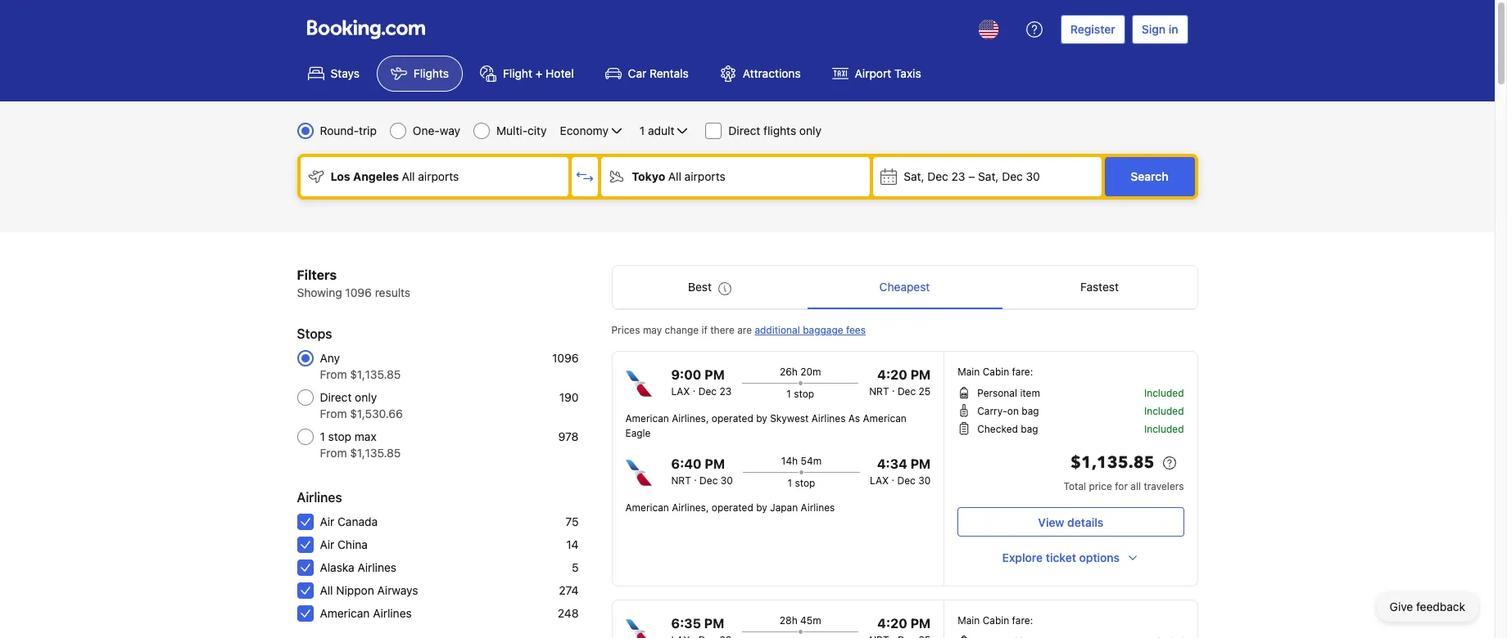 Task type: locate. For each thing, give the bounding box(es) containing it.
airlines, inside american airlines, operated by skywest airlines as american eagle
[[672, 413, 709, 425]]

23 left –
[[952, 170, 965, 183]]

nrt for 6:40 pm
[[671, 475, 691, 487]]

direct
[[729, 124, 760, 138], [320, 391, 352, 405]]

best image
[[718, 283, 731, 296], [718, 283, 731, 296]]

30 inside 6:40 pm nrt . dec 30
[[721, 475, 733, 487]]

1 vertical spatial operated
[[712, 502, 753, 514]]

operated down 6:40 pm nrt . dec 30
[[712, 502, 753, 514]]

2 air from the top
[[320, 538, 334, 552]]

american down nippon
[[320, 607, 370, 621]]

all right tokyo
[[668, 170, 681, 183]]

0 vertical spatial 4:20
[[877, 368, 907, 383]]

2 horizontal spatial 30
[[1026, 170, 1040, 183]]

dec inside 9:00 pm lax . dec 23
[[699, 386, 717, 398]]

2 vertical spatial included
[[1144, 424, 1184, 436]]

2 by from the top
[[756, 502, 767, 514]]

china
[[338, 538, 368, 552]]

way
[[440, 124, 460, 138]]

$1,530.66
[[350, 407, 403, 421]]

carry-on bag
[[977, 405, 1039, 418]]

multi-
[[496, 124, 528, 138]]

1 horizontal spatial only
[[799, 124, 822, 138]]

. inside 6:40 pm nrt . dec 30
[[694, 472, 697, 484]]

dec
[[928, 170, 948, 183], [1002, 170, 1023, 183], [699, 386, 717, 398], [898, 386, 916, 398], [700, 475, 718, 487], [897, 475, 916, 487]]

from inside any from $1,135.85
[[320, 368, 347, 382]]

dec for 9:00 pm
[[699, 386, 717, 398]]

cabin up the personal
[[983, 366, 1009, 378]]

1 vertical spatial bag
[[1021, 424, 1038, 436]]

14h 54m
[[781, 455, 822, 468]]

give
[[1390, 600, 1413, 614]]

american down eagle
[[625, 502, 669, 514]]

0 horizontal spatial only
[[355, 391, 377, 405]]

sat,
[[904, 170, 924, 183], [978, 170, 999, 183]]

1 vertical spatial nrt
[[671, 475, 691, 487]]

1 vertical spatial air
[[320, 538, 334, 552]]

0 vertical spatial fare:
[[1012, 366, 1033, 378]]

4:20 inside 4:20 pm nrt . dec 25
[[877, 368, 907, 383]]

from up 1 stop max from $1,135.85
[[320, 407, 347, 421]]

main cabin fare: down the explore on the right bottom
[[958, 615, 1033, 627]]

by for skywest
[[756, 413, 767, 425]]

274
[[559, 584, 579, 598]]

airlines left the as
[[812, 413, 846, 425]]

air china
[[320, 538, 368, 552]]

$1,135.85 inside any from $1,135.85
[[350, 368, 401, 382]]

1 left max
[[320, 430, 325, 444]]

all nippon airways
[[320, 584, 418, 598]]

1 vertical spatial stop
[[328, 430, 351, 444]]

fare: up item at the bottom of page
[[1012, 366, 1033, 378]]

lax for 4:34 pm
[[870, 475, 889, 487]]

personal item
[[977, 387, 1040, 400]]

for
[[1115, 481, 1128, 493]]

pm for 4:34 pm
[[911, 457, 931, 472]]

nrt down '6:40'
[[671, 475, 691, 487]]

lax inside 4:34 pm lax . dec 30
[[870, 475, 889, 487]]

0 vertical spatial bag
[[1022, 405, 1039, 418]]

1 horizontal spatial airports
[[685, 170, 726, 183]]

$1,135.85 up 'direct only from $1,530.66'
[[350, 368, 401, 382]]

dec inside 4:34 pm lax . dec 30
[[897, 475, 916, 487]]

1 vertical spatial cabin
[[983, 615, 1009, 627]]

by inside american airlines, operated by skywest airlines as american eagle
[[756, 413, 767, 425]]

give feedback button
[[1377, 593, 1479, 623]]

1 vertical spatial 1 stop
[[788, 478, 815, 490]]

1 vertical spatial direct
[[320, 391, 352, 405]]

from down 'direct only from $1,530.66'
[[320, 446, 347, 460]]

airlines, down 6:40 pm nrt . dec 30
[[672, 502, 709, 514]]

feedback
[[1416, 600, 1465, 614]]

1 by from the top
[[756, 413, 767, 425]]

main up the personal
[[958, 366, 980, 378]]

flights link
[[377, 56, 463, 92]]

0 vertical spatial lax
[[671, 386, 690, 398]]

dec inside 4:20 pm nrt . dec 25
[[898, 386, 916, 398]]

1 horizontal spatial lax
[[870, 475, 889, 487]]

dec down 9:00
[[699, 386, 717, 398]]

0 horizontal spatial 23
[[720, 386, 732, 398]]

0 vertical spatial air
[[320, 515, 334, 529]]

by for japan
[[756, 502, 767, 514]]

main cabin fare: up the personal
[[958, 366, 1033, 378]]

1 vertical spatial main
[[958, 615, 980, 627]]

30 inside 4:34 pm lax . dec 30
[[918, 475, 931, 487]]

0 vertical spatial direct
[[729, 124, 760, 138]]

pm inside 4:34 pm lax . dec 30
[[911, 457, 931, 472]]

operated
[[712, 413, 753, 425], [712, 502, 753, 514]]

1 vertical spatial 23
[[720, 386, 732, 398]]

1 vertical spatial 4:20
[[877, 617, 907, 632]]

japan
[[770, 502, 798, 514]]

0 vertical spatial main
[[958, 366, 980, 378]]

9:00
[[671, 368, 701, 383]]

by left skywest
[[756, 413, 767, 425]]

operated down 9:00 pm lax . dec 23
[[712, 413, 753, 425]]

bag down carry-on bag
[[1021, 424, 1038, 436]]

filters showing 1096 results
[[297, 268, 410, 300]]

1 fare: from the top
[[1012, 366, 1033, 378]]

flight
[[503, 66, 532, 80]]

1 horizontal spatial all
[[402, 170, 415, 183]]

direct inside 'direct only from $1,530.66'
[[320, 391, 352, 405]]

1 horizontal spatial 30
[[918, 475, 931, 487]]

dec inside 6:40 pm nrt . dec 30
[[700, 475, 718, 487]]

1 horizontal spatial sat,
[[978, 170, 999, 183]]

dec left 25
[[898, 386, 916, 398]]

0 horizontal spatial nrt
[[671, 475, 691, 487]]

airlines, down 9:00 pm lax . dec 23
[[672, 413, 709, 425]]

by left japan at the right
[[756, 502, 767, 514]]

stop
[[794, 388, 814, 401], [328, 430, 351, 444], [795, 478, 815, 490]]

lax inside 9:00 pm lax . dec 23
[[671, 386, 690, 398]]

stop left max
[[328, 430, 351, 444]]

fare: down the explore on the right bottom
[[1012, 615, 1033, 627]]

0 horizontal spatial direct
[[320, 391, 352, 405]]

. inside 4:34 pm lax . dec 30
[[892, 472, 895, 484]]

2 operated from the top
[[712, 502, 753, 514]]

1 stop down 26h 20m on the right
[[787, 388, 814, 401]]

air up alaska
[[320, 538, 334, 552]]

0 horizontal spatial sat,
[[904, 170, 924, 183]]

dec down '6:40'
[[700, 475, 718, 487]]

0 vertical spatial 1096
[[345, 286, 372, 300]]

pm for 6:40 pm
[[705, 457, 725, 472]]

1096 up 190
[[552, 351, 579, 365]]

lax
[[671, 386, 690, 398], [870, 475, 889, 487]]

2 4:20 from the top
[[877, 617, 907, 632]]

1 vertical spatial by
[[756, 502, 767, 514]]

operated inside american airlines, operated by skywest airlines as american eagle
[[712, 413, 753, 425]]

all right angeles at top
[[402, 170, 415, 183]]

stop for 6:40 pm
[[795, 478, 815, 490]]

direct for direct flights only
[[729, 124, 760, 138]]

american up eagle
[[625, 413, 669, 425]]

. inside 9:00 pm lax . dec 23
[[693, 383, 696, 395]]

airlines inside american airlines, operated by skywest airlines as american eagle
[[812, 413, 846, 425]]

0 horizontal spatial airports
[[418, 170, 459, 183]]

american right the as
[[863, 413, 907, 425]]

$1,135.85 down max
[[350, 446, 401, 460]]

25
[[919, 386, 931, 398]]

1 vertical spatial airlines,
[[672, 502, 709, 514]]

air
[[320, 515, 334, 529], [320, 538, 334, 552]]

0 horizontal spatial 30
[[721, 475, 733, 487]]

details
[[1068, 516, 1104, 530]]

1 included from the top
[[1144, 387, 1184, 400]]

0 horizontal spatial lax
[[671, 386, 690, 398]]

1 vertical spatial fare:
[[1012, 615, 1033, 627]]

1 4:20 from the top
[[877, 368, 907, 383]]

bag right "on"
[[1022, 405, 1039, 418]]

0 vertical spatial by
[[756, 413, 767, 425]]

round-trip
[[320, 124, 377, 138]]

bag
[[1022, 405, 1039, 418], [1021, 424, 1038, 436]]

cabin down the explore on the right bottom
[[983, 615, 1009, 627]]

american airlines, operated by skywest airlines as american eagle
[[625, 413, 907, 440]]

canada
[[338, 515, 378, 529]]

2 from from the top
[[320, 407, 347, 421]]

any from $1,135.85
[[320, 351, 401, 382]]

1 stop for 9:00 pm
[[787, 388, 814, 401]]

airports right tokyo
[[685, 170, 726, 183]]

1 airports from the left
[[418, 170, 459, 183]]

1 horizontal spatial direct
[[729, 124, 760, 138]]

airlines up all nippon airways
[[358, 561, 397, 575]]

4:20 right the 45m
[[877, 617, 907, 632]]

air for air china
[[320, 538, 334, 552]]

1 left the adult
[[640, 124, 645, 138]]

30
[[1026, 170, 1040, 183], [721, 475, 733, 487], [918, 475, 931, 487]]

may
[[643, 324, 662, 337]]

airlines, for american airlines, operated by japan airlines
[[672, 502, 709, 514]]

1 vertical spatial lax
[[870, 475, 889, 487]]

0 vertical spatial from
[[320, 368, 347, 382]]

max
[[355, 430, 377, 444]]

. for 4:34
[[892, 472, 895, 484]]

1 horizontal spatial nrt
[[869, 386, 889, 398]]

pm inside 9:00 pm lax . dec 23
[[705, 368, 725, 383]]

car rentals link
[[591, 56, 703, 92]]

alaska
[[320, 561, 354, 575]]

booking.com logo image
[[307, 19, 425, 39], [307, 19, 425, 39]]

explore ticket options button
[[958, 544, 1184, 573]]

stop inside 1 stop max from $1,135.85
[[328, 430, 351, 444]]

248
[[558, 607, 579, 621]]

main right 4:20 pm
[[958, 615, 980, 627]]

direct left the flights
[[729, 124, 760, 138]]

price
[[1089, 481, 1112, 493]]

0 vertical spatial nrt
[[869, 386, 889, 398]]

stop down 14h 54m
[[795, 478, 815, 490]]

view details
[[1038, 516, 1104, 530]]

1 down 26h
[[787, 388, 791, 401]]

$1,135.85 up for
[[1071, 452, 1155, 474]]

. for 6:40
[[694, 472, 697, 484]]

direct for direct only from $1,530.66
[[320, 391, 352, 405]]

tab list
[[612, 266, 1197, 310]]

23 up american airlines, operated by skywest airlines as american eagle
[[720, 386, 732, 398]]

fastest
[[1081, 280, 1119, 294]]

sign
[[1142, 22, 1166, 36]]

pm for 4:20 pm
[[911, 368, 931, 383]]

1 main from the top
[[958, 366, 980, 378]]

direct down any from $1,135.85
[[320, 391, 352, 405]]

20m
[[801, 366, 821, 378]]

1096 left results
[[345, 286, 372, 300]]

ticket
[[1046, 551, 1076, 565]]

1 stop
[[787, 388, 814, 401], [788, 478, 815, 490]]

1096
[[345, 286, 372, 300], [552, 351, 579, 365]]

. inside 4:20 pm nrt . dec 25
[[892, 383, 895, 395]]

0 vertical spatial only
[[799, 124, 822, 138]]

4:20 right 20m
[[877, 368, 907, 383]]

1 vertical spatial only
[[355, 391, 377, 405]]

4:20 for 4:20 pm nrt . dec 25
[[877, 368, 907, 383]]

from down any
[[320, 368, 347, 382]]

0 vertical spatial main cabin fare:
[[958, 366, 1033, 378]]

1 vertical spatial from
[[320, 407, 347, 421]]

airports down one-way
[[418, 170, 459, 183]]

sat, right –
[[978, 170, 999, 183]]

dec down 4:34
[[897, 475, 916, 487]]

1 stop down 14h 54m
[[788, 478, 815, 490]]

28h 45m
[[780, 615, 821, 627]]

tab list containing best
[[612, 266, 1197, 310]]

4:20 for 4:20 pm
[[877, 617, 907, 632]]

0 vertical spatial cabin
[[983, 366, 1009, 378]]

direct only from $1,530.66
[[320, 391, 403, 421]]

nrt left 25
[[869, 386, 889, 398]]

main
[[958, 366, 980, 378], [958, 615, 980, 627]]

results
[[375, 286, 410, 300]]

0 vertical spatial stop
[[794, 388, 814, 401]]

cabin
[[983, 366, 1009, 378], [983, 615, 1009, 627]]

american for american airlines
[[320, 607, 370, 621]]

2 cabin from the top
[[983, 615, 1009, 627]]

nrt inside 6:40 pm nrt . dec 30
[[671, 475, 691, 487]]

american for american airlines, operated by skywest airlines as american eagle
[[625, 413, 669, 425]]

lax down 4:34
[[870, 475, 889, 487]]

dec for 4:34 pm
[[897, 475, 916, 487]]

stop down 26h 20m on the right
[[794, 388, 814, 401]]

1 horizontal spatial 1096
[[552, 351, 579, 365]]

filters
[[297, 268, 337, 283]]

air up air china
[[320, 515, 334, 529]]

only right the flights
[[799, 124, 822, 138]]

1 air from the top
[[320, 515, 334, 529]]

pm for 9:00 pm
[[705, 368, 725, 383]]

3 included from the top
[[1144, 424, 1184, 436]]

978
[[558, 430, 579, 444]]

1 vertical spatial 1096
[[552, 351, 579, 365]]

airport
[[855, 66, 892, 80]]

all down alaska
[[320, 584, 333, 598]]

1 vertical spatial main cabin fare:
[[958, 615, 1033, 627]]

fare:
[[1012, 366, 1033, 378], [1012, 615, 1033, 627]]

2 vertical spatial stop
[[795, 478, 815, 490]]

2 vertical spatial from
[[320, 446, 347, 460]]

stays link
[[294, 56, 373, 92]]

0 horizontal spatial 1096
[[345, 286, 372, 300]]

1 operated from the top
[[712, 413, 753, 425]]

pm inside 6:40 pm nrt . dec 30
[[705, 457, 725, 472]]

1 from from the top
[[320, 368, 347, 382]]

flights
[[764, 124, 796, 138]]

5
[[572, 561, 579, 575]]

1 inside 1 stop max from $1,135.85
[[320, 430, 325, 444]]

lax down 9:00
[[671, 386, 690, 398]]

9:00 pm lax . dec 23
[[671, 368, 732, 398]]

from
[[320, 368, 347, 382], [320, 407, 347, 421], [320, 446, 347, 460]]

23 inside 9:00 pm lax . dec 23
[[720, 386, 732, 398]]

0 horizontal spatial all
[[320, 584, 333, 598]]

pm
[[705, 368, 725, 383], [911, 368, 931, 383], [705, 457, 725, 472], [911, 457, 931, 472], [704, 617, 725, 632], [911, 617, 931, 632]]

1 airlines, from the top
[[672, 413, 709, 425]]

round-
[[320, 124, 359, 138]]

operated for skywest
[[712, 413, 753, 425]]

sat, left –
[[904, 170, 924, 183]]

flight + hotel link
[[466, 56, 588, 92]]

all
[[402, 170, 415, 183], [668, 170, 681, 183], [320, 584, 333, 598]]

explore
[[1002, 551, 1043, 565]]

los
[[331, 170, 350, 183]]

nrt for 4:20 pm
[[869, 386, 889, 398]]

1 vertical spatial included
[[1144, 405, 1184, 418]]

1 horizontal spatial 23
[[952, 170, 965, 183]]

2 included from the top
[[1144, 405, 1184, 418]]

0 vertical spatial 23
[[952, 170, 965, 183]]

american airlines, operated by japan airlines
[[625, 502, 835, 514]]

pm inside 4:20 pm nrt . dec 25
[[911, 368, 931, 383]]

additional
[[755, 324, 800, 337]]

0 vertical spatial 1 stop
[[787, 388, 814, 401]]

. for 9:00
[[693, 383, 696, 395]]

attractions link
[[706, 56, 815, 92]]

only inside 'direct only from $1,530.66'
[[355, 391, 377, 405]]

0 vertical spatial airlines,
[[672, 413, 709, 425]]

view
[[1038, 516, 1065, 530]]

0 vertical spatial included
[[1144, 387, 1184, 400]]

3 from from the top
[[320, 446, 347, 460]]

only up $1,530.66
[[355, 391, 377, 405]]

american for american airlines, operated by japan airlines
[[625, 502, 669, 514]]

23
[[952, 170, 965, 183], [720, 386, 732, 398]]

nrt inside 4:20 pm nrt . dec 25
[[869, 386, 889, 398]]

2 airlines, from the top
[[672, 502, 709, 514]]

45m
[[800, 615, 821, 627]]

0 vertical spatial operated
[[712, 413, 753, 425]]

give feedback
[[1390, 600, 1465, 614]]



Task type: vqa. For each thing, say whether or not it's contained in the screenshot.
'your'
no



Task type: describe. For each thing, give the bounding box(es) containing it.
stop for 9:00 pm
[[794, 388, 814, 401]]

1 inside 1 adult dropdown button
[[640, 124, 645, 138]]

cheapest button
[[807, 266, 1002, 309]]

sat, dec 23 – sat, dec 30 button
[[873, 157, 1101, 197]]

flight + hotel
[[503, 66, 574, 80]]

checked
[[977, 424, 1018, 436]]

view details button
[[958, 508, 1184, 537]]

1 sat, from the left
[[904, 170, 924, 183]]

4:34 pm lax . dec 30
[[870, 457, 931, 487]]

airlines down airways
[[373, 607, 412, 621]]

30 for 6:40 pm
[[721, 475, 733, 487]]

$1,135.85 inside region
[[1071, 452, 1155, 474]]

city
[[528, 124, 547, 138]]

if
[[702, 324, 708, 337]]

direct flights only
[[729, 124, 822, 138]]

from inside 'direct only from $1,530.66'
[[320, 407, 347, 421]]

1 down 14h
[[788, 478, 792, 490]]

4:20 pm nrt . dec 25
[[869, 368, 931, 398]]

rentals
[[650, 66, 689, 80]]

airlines, for american airlines, operated by skywest airlines as american eagle
[[672, 413, 709, 425]]

28h
[[780, 615, 798, 627]]

air for air canada
[[320, 515, 334, 529]]

–
[[969, 170, 975, 183]]

search
[[1131, 170, 1169, 183]]

$1,135.85 region
[[958, 451, 1184, 480]]

as
[[849, 413, 860, 425]]

angeles
[[353, 170, 399, 183]]

1 cabin from the top
[[983, 366, 1009, 378]]

prices
[[612, 324, 640, 337]]

total price for all travelers
[[1064, 481, 1184, 493]]

dec left –
[[928, 170, 948, 183]]

1 main cabin fare: from the top
[[958, 366, 1033, 378]]

. for 4:20
[[892, 383, 895, 395]]

register link
[[1061, 15, 1125, 44]]

14
[[566, 538, 579, 552]]

54m
[[801, 455, 822, 468]]

2 horizontal spatial all
[[668, 170, 681, 183]]

from inside 1 stop max from $1,135.85
[[320, 446, 347, 460]]

fastest button
[[1002, 266, 1197, 309]]

2 sat, from the left
[[978, 170, 999, 183]]

30 inside 'dropdown button'
[[1026, 170, 1040, 183]]

6:35
[[671, 617, 701, 632]]

dec for 4:20 pm
[[898, 386, 916, 398]]

options
[[1079, 551, 1120, 565]]

alaska airlines
[[320, 561, 397, 575]]

nippon
[[336, 584, 374, 598]]

190
[[559, 391, 579, 405]]

checked bag
[[977, 424, 1038, 436]]

1096 inside filters showing 1096 results
[[345, 286, 372, 300]]

airport taxis
[[855, 66, 921, 80]]

1 adult button
[[638, 121, 693, 141]]

1 stop for 6:40 pm
[[788, 478, 815, 490]]

all
[[1131, 481, 1141, 493]]

air canada
[[320, 515, 378, 529]]

change
[[665, 324, 699, 337]]

additional baggage fees link
[[755, 324, 866, 337]]

airlines right japan at the right
[[801, 502, 835, 514]]

hotel
[[546, 66, 574, 80]]

+
[[535, 66, 543, 80]]

carry-
[[977, 405, 1007, 418]]

4:34
[[877, 457, 907, 472]]

lax for 9:00 pm
[[671, 386, 690, 398]]

26h 20m
[[780, 366, 821, 378]]

eagle
[[625, 428, 651, 440]]

car rentals
[[628, 66, 689, 80]]

attractions
[[743, 66, 801, 80]]

sign in
[[1142, 22, 1178, 36]]

register
[[1070, 22, 1116, 36]]

23 inside 'dropdown button'
[[952, 170, 965, 183]]

dec for 6:40 pm
[[700, 475, 718, 487]]

tokyo
[[632, 170, 665, 183]]

75
[[565, 515, 579, 529]]

best
[[688, 280, 712, 294]]

dec right –
[[1002, 170, 1023, 183]]

there
[[710, 324, 735, 337]]

in
[[1169, 22, 1178, 36]]

flights
[[414, 66, 449, 80]]

on
[[1007, 405, 1019, 418]]

6:40
[[671, 457, 702, 472]]

total
[[1064, 481, 1086, 493]]

los angeles all airports
[[331, 170, 459, 183]]

showing
[[297, 286, 342, 300]]

baggage
[[803, 324, 843, 337]]

multi-city
[[496, 124, 547, 138]]

search button
[[1105, 157, 1195, 197]]

$1,135.85 inside 1 stop max from $1,135.85
[[350, 446, 401, 460]]

one-
[[413, 124, 440, 138]]

airlines up air canada
[[297, 491, 342, 505]]

30 for 4:34 pm
[[918, 475, 931, 487]]

2 main from the top
[[958, 615, 980, 627]]

2 fare: from the top
[[1012, 615, 1033, 627]]

airport taxis link
[[818, 56, 935, 92]]

stays
[[331, 66, 360, 80]]

2 airports from the left
[[685, 170, 726, 183]]

2 main cabin fare: from the top
[[958, 615, 1033, 627]]

american airlines
[[320, 607, 412, 621]]

prices may change if there are additional baggage fees
[[612, 324, 866, 337]]

operated for japan
[[712, 502, 753, 514]]

car
[[628, 66, 647, 80]]

tokyo all airports
[[632, 170, 726, 183]]

economy
[[560, 124, 609, 138]]

are
[[737, 324, 752, 337]]

personal
[[977, 387, 1017, 400]]

explore ticket options
[[1002, 551, 1120, 565]]

6:35 pm
[[671, 617, 725, 632]]



